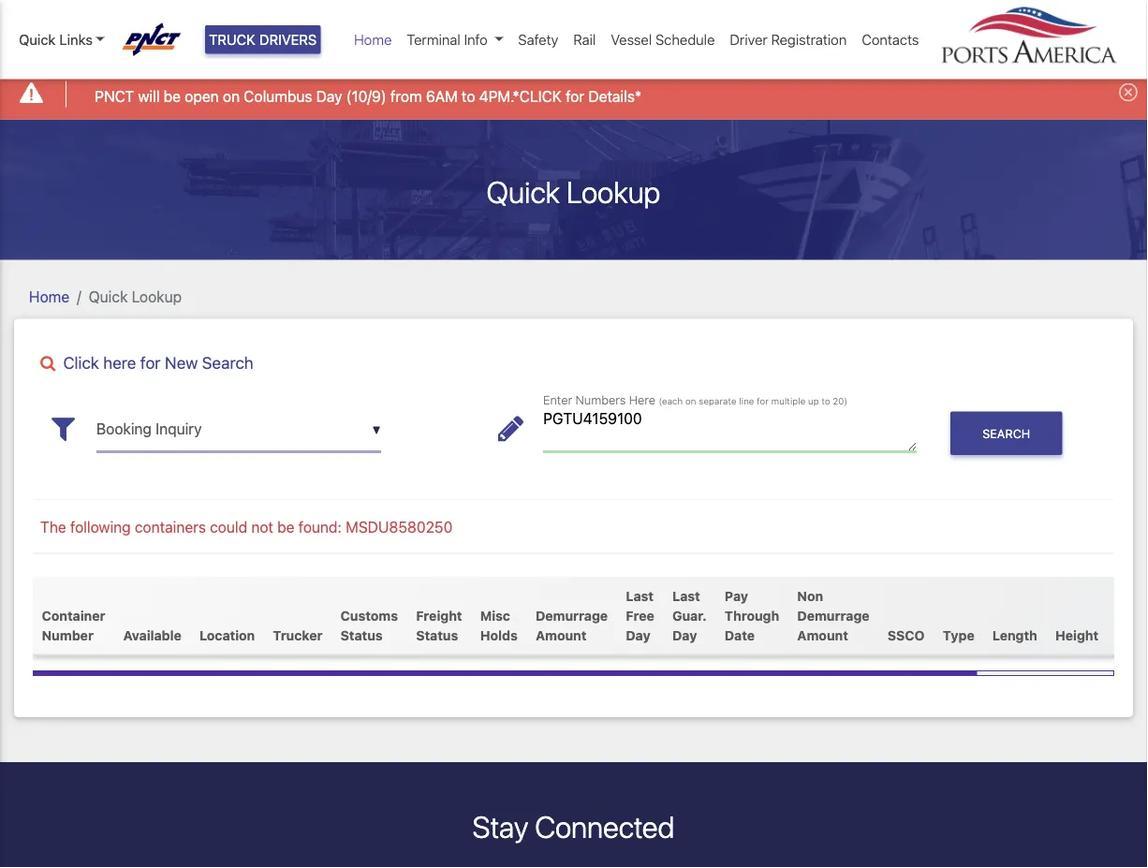 Task type: vqa. For each thing, say whether or not it's contained in the screenshot.
'Length'
yes



Task type: describe. For each thing, give the bounding box(es) containing it.
1 vertical spatial be
[[277, 518, 295, 536]]

not
[[251, 518, 274, 536]]

separate
[[699, 395, 737, 406]]

number
[[42, 627, 94, 643]]

on for open
[[223, 87, 240, 105]]

found:
[[299, 518, 342, 536]]

0 horizontal spatial search
[[202, 353, 254, 372]]

status for customs status
[[341, 627, 383, 643]]

info
[[464, 31, 488, 48]]

registration
[[772, 31, 847, 48]]

length
[[993, 627, 1038, 643]]

vessel schedule link
[[604, 22, 723, 58]]

pnct
[[95, 87, 134, 105]]

▼
[[372, 424, 381, 437]]

holds
[[480, 627, 518, 643]]

be inside alert
[[164, 87, 181, 105]]

msdu8580250
[[346, 518, 453, 536]]

pay
[[725, 588, 749, 603]]

truck drivers link
[[205, 25, 321, 54]]

status for freight status
[[416, 627, 458, 643]]

new
[[165, 353, 198, 372]]

here
[[103, 353, 136, 372]]

misc
[[480, 607, 511, 623]]

pnct will be open on columbus day (10/9) from 6am to 4pm.*click for details* alert
[[0, 69, 1148, 120]]

vessel
[[611, 31, 652, 48]]

enter
[[543, 393, 573, 407]]

last guar. day
[[673, 588, 707, 643]]

could
[[210, 518, 247, 536]]

type
[[943, 627, 975, 643]]

0 horizontal spatial quick
[[19, 31, 56, 48]]

search inside button
[[983, 427, 1031, 441]]

quick links
[[19, 31, 93, 48]]

quick links link
[[19, 29, 105, 50]]

0 horizontal spatial lookup
[[132, 288, 182, 306]]

click here for new search link
[[33, 353, 1115, 373]]

truck drivers
[[209, 31, 317, 48]]

driver registration
[[730, 31, 847, 48]]

links
[[59, 31, 93, 48]]

following
[[70, 518, 131, 536]]

click here for new search
[[63, 353, 254, 372]]

for inside pnct will be open on columbus day (10/9) from 6am to 4pm.*click for details* link
[[566, 87, 585, 105]]

for inside enter numbers here (each on separate line for multiple up to 20)
[[757, 395, 769, 406]]

day for last guar. day
[[673, 627, 697, 643]]

drivers
[[259, 31, 317, 48]]

driver registration link
[[723, 22, 855, 58]]

from
[[391, 87, 422, 105]]

the
[[40, 518, 66, 536]]

stay
[[473, 809, 529, 845]]

container number
[[42, 607, 105, 643]]

last for last guar. day
[[673, 588, 701, 603]]

misc holds
[[480, 607, 518, 643]]

close image
[[1120, 83, 1138, 101]]

4pm.*click
[[479, 87, 562, 105]]

2 horizontal spatial quick
[[487, 174, 560, 209]]

terminal info
[[407, 31, 488, 48]]

customs status
[[341, 607, 398, 643]]

here
[[629, 393, 656, 407]]



Task type: locate. For each thing, give the bounding box(es) containing it.
to right the up
[[822, 395, 831, 406]]

date
[[725, 627, 755, 643]]

0 vertical spatial quick lookup
[[487, 174, 661, 209]]

to for 20)
[[822, 395, 831, 406]]

safety
[[518, 31, 559, 48]]

customs
[[341, 607, 398, 623]]

will
[[138, 87, 160, 105]]

numbers
[[576, 393, 626, 407]]

2 amount from the left
[[798, 627, 849, 643]]

search button
[[951, 412, 1063, 455]]

0 vertical spatial be
[[164, 87, 181, 105]]

1 horizontal spatial home link
[[347, 22, 399, 58]]

day
[[316, 87, 343, 105], [626, 627, 651, 643], [673, 627, 697, 643]]

home up pnct will be open on columbus day (10/9) from 6am to 4pm.*click for details* link
[[354, 31, 392, 48]]

0 horizontal spatial home
[[29, 288, 69, 306]]

freight
[[416, 607, 462, 623]]

last inside last free day
[[626, 588, 654, 603]]

1 horizontal spatial amount
[[798, 627, 849, 643]]

to for 4pm.*click
[[462, 87, 475, 105]]

on inside enter numbers here (each on separate line for multiple up to 20)
[[686, 395, 697, 406]]

guar.
[[673, 607, 707, 623]]

0 horizontal spatial be
[[164, 87, 181, 105]]

1 horizontal spatial for
[[566, 87, 585, 105]]

1 vertical spatial to
[[822, 395, 831, 406]]

rail
[[574, 31, 596, 48]]

rail link
[[566, 22, 604, 58]]

amount inside 'demurrage amount'
[[536, 627, 587, 643]]

0 vertical spatial home
[[354, 31, 392, 48]]

click
[[63, 353, 99, 372]]

home
[[354, 31, 392, 48], [29, 288, 69, 306]]

day left "(10/9)"
[[316, 87, 343, 105]]

(each
[[659, 395, 683, 406]]

last up guar.
[[673, 588, 701, 603]]

on right open
[[223, 87, 240, 105]]

amount down non
[[798, 627, 849, 643]]

freight status
[[416, 607, 462, 643]]

search image
[[40, 355, 56, 371]]

demurrage left last free day
[[536, 607, 608, 623]]

day down free
[[626, 627, 651, 643]]

1 horizontal spatial last
[[673, 588, 701, 603]]

to
[[462, 87, 475, 105], [822, 395, 831, 406]]

quick
[[19, 31, 56, 48], [487, 174, 560, 209], [89, 288, 128, 306]]

2 demurrage from the left
[[798, 607, 870, 623]]

open
[[185, 87, 219, 105]]

20)
[[833, 395, 848, 406]]

1 horizontal spatial status
[[416, 627, 458, 643]]

for left details*
[[566, 87, 585, 105]]

truck
[[209, 31, 256, 48]]

terminal
[[407, 31, 461, 48]]

(10/9)
[[346, 87, 387, 105]]

home link
[[347, 22, 399, 58], [29, 288, 69, 306]]

amount inside non demurrage amount
[[798, 627, 849, 643]]

None text field
[[96, 406, 381, 452]]

1 horizontal spatial demurrage
[[798, 607, 870, 623]]

0 vertical spatial quick
[[19, 31, 56, 48]]

enter numbers here (each on separate line for multiple up to 20)
[[543, 393, 848, 407]]

driver
[[730, 31, 768, 48]]

for
[[566, 87, 585, 105], [140, 353, 161, 372], [757, 395, 769, 406]]

2 vertical spatial quick
[[89, 288, 128, 306]]

2 vertical spatial for
[[757, 395, 769, 406]]

contacts link
[[855, 22, 927, 58]]

1 amount from the left
[[536, 627, 587, 643]]

status
[[341, 627, 383, 643], [416, 627, 458, 643]]

0 vertical spatial search
[[202, 353, 254, 372]]

0 vertical spatial on
[[223, 87, 240, 105]]

vessel schedule
[[611, 31, 715, 48]]

0 horizontal spatial demurrage
[[536, 607, 608, 623]]

connected
[[535, 809, 675, 845]]

to right 6am
[[462, 87, 475, 105]]

1 vertical spatial home link
[[29, 288, 69, 306]]

the following containers could not be found: msdu8580250
[[40, 518, 453, 536]]

last
[[626, 588, 654, 603], [673, 588, 701, 603]]

stay connected
[[473, 809, 675, 845]]

0 horizontal spatial quick lookup
[[89, 288, 182, 306]]

home link up search icon
[[29, 288, 69, 306]]

day down guar.
[[673, 627, 697, 643]]

details*
[[589, 87, 642, 105]]

last up free
[[626, 588, 654, 603]]

0 horizontal spatial for
[[140, 353, 161, 372]]

line
[[739, 395, 755, 406]]

schedule
[[656, 31, 715, 48]]

to inside enter numbers here (each on separate line for multiple up to 20)
[[822, 395, 831, 406]]

1 horizontal spatial quick lookup
[[487, 174, 661, 209]]

on for (each
[[686, 395, 697, 406]]

demurrage amount
[[536, 607, 608, 643]]

last free day
[[626, 588, 655, 643]]

2 status from the left
[[416, 627, 458, 643]]

to inside pnct will be open on columbus day (10/9) from 6am to 4pm.*click for details* link
[[462, 87, 475, 105]]

0 horizontal spatial to
[[462, 87, 475, 105]]

2 last from the left
[[673, 588, 701, 603]]

1 last from the left
[[626, 588, 654, 603]]

1 status from the left
[[341, 627, 383, 643]]

day for last free day
[[626, 627, 651, 643]]

status down freight
[[416, 627, 458, 643]]

0 vertical spatial to
[[462, 87, 475, 105]]

0 horizontal spatial on
[[223, 87, 240, 105]]

status down "customs" at the left bottom of the page
[[341, 627, 383, 643]]

home link up pnct will be open on columbus day (10/9) from 6am to 4pm.*click for details* link
[[347, 22, 399, 58]]

status inside customs status
[[341, 627, 383, 643]]

day inside last free day
[[626, 627, 651, 643]]

amount right holds
[[536, 627, 587, 643]]

2 horizontal spatial for
[[757, 395, 769, 406]]

through
[[725, 607, 780, 623]]

0 vertical spatial lookup
[[567, 174, 661, 209]]

pnct will be open on columbus day (10/9) from 6am to 4pm.*click for details* link
[[95, 85, 642, 107]]

1 horizontal spatial to
[[822, 395, 831, 406]]

on
[[223, 87, 240, 105], [686, 395, 697, 406]]

day inside last guar. day
[[673, 627, 697, 643]]

up
[[809, 395, 820, 406]]

pnct will be open on columbus day (10/9) from 6am to 4pm.*click for details*
[[95, 87, 642, 105]]

be right will
[[164, 87, 181, 105]]

day inside alert
[[316, 87, 343, 105]]

search
[[202, 353, 254, 372], [983, 427, 1031, 441]]

containers
[[135, 518, 206, 536]]

1 vertical spatial on
[[686, 395, 697, 406]]

on inside pnct will be open on columbus day (10/9) from 6am to 4pm.*click for details* link
[[223, 87, 240, 105]]

be right not
[[277, 518, 295, 536]]

0 vertical spatial for
[[566, 87, 585, 105]]

container
[[42, 607, 105, 623]]

1 horizontal spatial home
[[354, 31, 392, 48]]

1 vertical spatial quick
[[487, 174, 560, 209]]

0 horizontal spatial home link
[[29, 288, 69, 306]]

height
[[1056, 627, 1099, 643]]

lookup
[[567, 174, 661, 209], [132, 288, 182, 306]]

terminal info link
[[399, 22, 511, 58]]

be
[[164, 87, 181, 105], [277, 518, 295, 536]]

1 horizontal spatial be
[[277, 518, 295, 536]]

non
[[798, 588, 824, 603]]

columbus
[[244, 87, 312, 105]]

1 vertical spatial search
[[983, 427, 1031, 441]]

home inside home link
[[354, 31, 392, 48]]

for right line
[[757, 395, 769, 406]]

0 horizontal spatial status
[[341, 627, 383, 643]]

0 horizontal spatial last
[[626, 588, 654, 603]]

home up search icon
[[29, 288, 69, 306]]

safety link
[[511, 22, 566, 58]]

on right the (each
[[686, 395, 697, 406]]

last for last free day
[[626, 588, 654, 603]]

last inside last guar. day
[[673, 588, 701, 603]]

demurrage down non
[[798, 607, 870, 623]]

haza
[[1117, 627, 1148, 643]]

contacts
[[862, 31, 920, 48]]

1 demurrage from the left
[[536, 607, 608, 623]]

1 horizontal spatial day
[[626, 627, 651, 643]]

1 vertical spatial home
[[29, 288, 69, 306]]

0 vertical spatial home link
[[347, 22, 399, 58]]

2 horizontal spatial day
[[673, 627, 697, 643]]

multiple
[[772, 395, 806, 406]]

quick lookup
[[487, 174, 661, 209], [89, 288, 182, 306]]

1 vertical spatial quick lookup
[[89, 288, 182, 306]]

6am
[[426, 87, 458, 105]]

1 horizontal spatial quick
[[89, 288, 128, 306]]

non demurrage amount
[[798, 588, 870, 643]]

1 horizontal spatial lookup
[[567, 174, 661, 209]]

demurrage
[[536, 607, 608, 623], [798, 607, 870, 623]]

1 horizontal spatial search
[[983, 427, 1031, 441]]

amount
[[536, 627, 587, 643], [798, 627, 849, 643]]

1 vertical spatial for
[[140, 353, 161, 372]]

location
[[200, 627, 255, 643]]

for right here
[[140, 353, 161, 372]]

free
[[626, 607, 655, 623]]

pay through date
[[725, 588, 780, 643]]

status inside freight status
[[416, 627, 458, 643]]

MSDU8580250 text field
[[543, 406, 917, 452]]

trucker
[[273, 627, 323, 643]]

1 vertical spatial lookup
[[132, 288, 182, 306]]

available
[[123, 627, 182, 643]]

0 horizontal spatial day
[[316, 87, 343, 105]]

for inside click here for new search link
[[140, 353, 161, 372]]

ssco
[[888, 627, 925, 643]]

0 horizontal spatial amount
[[536, 627, 587, 643]]

1 horizontal spatial on
[[686, 395, 697, 406]]



